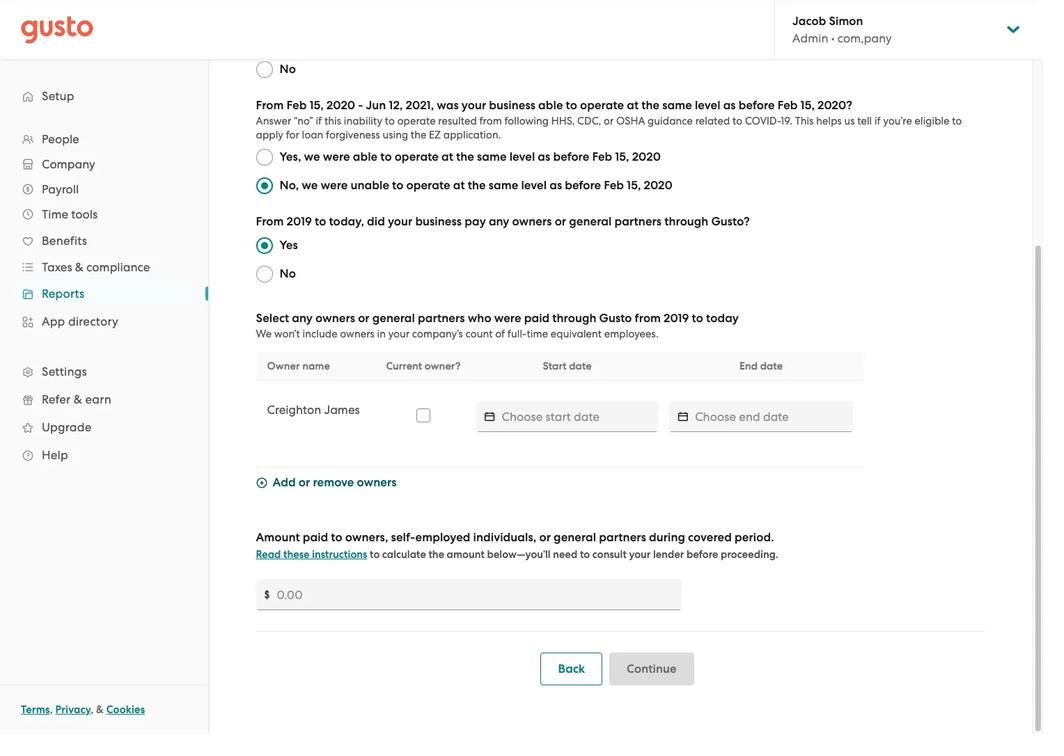 Task type: vqa. For each thing, say whether or not it's contained in the screenshot.
TARA SCHULTZ ADMIN • FAIRY TALES
no



Task type: describe. For each thing, give the bounding box(es) containing it.
0 horizontal spatial 2019
[[287, 215, 312, 229]]

as for no, we were unable to operate at the same level as before feb 15, 2020
[[550, 178, 562, 193]]

pay
[[465, 215, 486, 229]]

resulted
[[438, 115, 477, 127]]

refer & earn
[[42, 393, 111, 407]]

12,
[[389, 98, 403, 113]]

terms
[[21, 704, 50, 717]]

from for from 2019 to today, did your business pay any owners or general partners through gusto?
[[256, 215, 284, 229]]

payroll
[[42, 183, 79, 196]]

benefits
[[42, 234, 87, 248]]

reports
[[42, 287, 85, 301]]

able inside from feb 15, 2020 - jun 12, 2021, was your business able to operate at the same level as before feb 15, 2020? answer "no" if this inability to operate resulted from following hhs, cdc, or osha guidance related to covid-19. this helps us tell if you're eligible to apply for loan forgiveness using the ez application.
[[539, 98, 563, 113]]

unable
[[351, 178, 389, 193]]

owner?
[[425, 360, 461, 373]]

at for yes, we were able to operate at the same level as before feb 15, 2020
[[442, 150, 453, 164]]

1 horizontal spatial through
[[665, 215, 709, 229]]

from 2019 to today, did your business pay any owners or general partners through gusto?
[[256, 215, 750, 229]]

& for earn
[[74, 393, 82, 407]]

jun
[[366, 98, 386, 113]]

back button
[[541, 653, 603, 686]]

today
[[706, 311, 739, 326]]

or inside select any owners or general partners who were paid through gusto from 2019 to today we won't include owners in your company's count of full-time equivalent employees.
[[358, 311, 370, 326]]

tell
[[858, 115, 872, 127]]

ez
[[429, 129, 441, 141]]

from feb 15, 2020 - jun 12, 2021, was your business able to operate at the same level as before feb 15, 2020? answer "no" if this inability to operate resulted from following hhs, cdc, or osha guidance related to covid-19. this helps us tell if you're eligible to apply for loan forgiveness using the ez application.
[[256, 98, 962, 141]]

setup
[[42, 89, 74, 103]]

forgiveness
[[326, 129, 380, 141]]

19.
[[781, 115, 793, 127]]

the up guidance
[[642, 98, 660, 113]]

yes, we were able to operate at the same level as before feb 15, 2020
[[280, 150, 661, 164]]

Yes radio
[[256, 238, 273, 254]]

your right did
[[388, 215, 413, 229]]

add or remove owners
[[273, 476, 397, 490]]

using
[[383, 129, 408, 141]]

to right need
[[580, 549, 590, 561]]

directory
[[68, 315, 118, 329]]

back
[[558, 662, 585, 677]]

upgrade
[[42, 421, 92, 435]]

0 horizontal spatial able
[[353, 150, 378, 164]]

employed
[[416, 531, 471, 545]]

below—you'll
[[487, 549, 551, 561]]

us
[[845, 115, 855, 127]]

calendar outline image
[[678, 410, 688, 424]]

include
[[303, 328, 338, 341]]

taxes
[[42, 261, 72, 274]]

select any owners or general partners who were paid through gusto from 2019 to today we won't include owners in your company's count of full-time equivalent employees.
[[256, 311, 739, 341]]

owners right remove
[[357, 476, 397, 490]]

period.
[[735, 531, 774, 545]]

from inside select any owners or general partners who were paid through gusto from 2019 to today we won't include owners in your company's count of full-time equivalent employees.
[[635, 311, 661, 326]]

same inside from feb 15, 2020 - jun 12, 2021, was your business able to operate at the same level as before feb 15, 2020? answer "no" if this inability to operate resulted from following hhs, cdc, or osha guidance related to covid-19. this helps us tell if you're eligible to apply for loan forgiveness using the ez application.
[[663, 98, 692, 113]]

remove
[[313, 476, 354, 490]]

Yes, we were able to operate at the same level as before Feb 15, 2020 radio
[[256, 149, 273, 166]]

your inside amount paid to owners, self-employed individuals, or general partners during covered period. read these instructions to calculate the amount below—you'll need to consult your lender before proceeding.
[[629, 549, 651, 561]]

2 , from the left
[[91, 704, 94, 717]]

1 if from the left
[[316, 115, 322, 127]]

help link
[[14, 443, 194, 468]]

same for no, we were unable to operate at the same level as before feb 15, 2020
[[489, 178, 519, 193]]

1 no radio from the top
[[256, 61, 273, 78]]

2020 for no, we were unable to operate at the same level as before feb 15, 2020
[[644, 178, 673, 193]]

loan
[[302, 129, 324, 141]]

general inside select any owners or general partners who were paid through gusto from 2019 to today we won't include owners in your company's count of full-time equivalent employees.
[[373, 311, 415, 326]]

owner name
[[267, 360, 330, 373]]

did
[[367, 215, 385, 229]]

self-
[[391, 531, 416, 545]]

covid-
[[745, 115, 781, 127]]

or inside from feb 15, 2020 - jun 12, 2021, was your business able to operate at the same level as before feb 15, 2020? answer "no" if this inability to operate resulted from following hhs, cdc, or osha guidance related to covid-19. this helps us tell if you're eligible to apply for loan forgiveness using the ez application.
[[604, 115, 614, 127]]

was
[[437, 98, 459, 113]]

operate down ez
[[395, 150, 439, 164]]

privacy link
[[55, 704, 91, 717]]

owners right pay on the top left
[[512, 215, 552, 229]]

people button
[[14, 127, 194, 152]]

cookies button
[[106, 702, 145, 719]]

current owner?
[[386, 360, 461, 373]]

need
[[553, 549, 578, 561]]

through inside select any owners or general partners who were paid through gusto from 2019 to today we won't include owners in your company's count of full-time equivalent employees.
[[553, 311, 597, 326]]

time tools
[[42, 208, 98, 222]]

the left ez
[[411, 129, 427, 141]]

gusto?
[[712, 215, 750, 229]]

hhs,
[[552, 115, 575, 127]]

general inside amount paid to owners, self-employed individuals, or general partners during covered period. read these instructions to calculate the amount below—you'll need to consult your lender before proceeding.
[[554, 531, 596, 545]]

equivalent
[[551, 328, 602, 341]]

helps
[[817, 115, 842, 127]]

2021,
[[406, 98, 434, 113]]

reports link
[[14, 281, 194, 307]]

to down using at the top left of page
[[381, 150, 392, 164]]

& for compliance
[[75, 261, 84, 274]]

same for yes, we were able to operate at the same level as before feb 15, 2020
[[477, 150, 507, 164]]

-
[[358, 98, 363, 113]]

benefits link
[[14, 228, 194, 254]]

of
[[495, 328, 505, 341]]

to inside select any owners or general partners who were paid through gusto from 2019 to today we won't include owners in your company's count of full-time equivalent employees.
[[692, 311, 704, 326]]

answer
[[256, 115, 291, 127]]

2020 for yes, we were able to operate at the same level as before feb 15, 2020
[[632, 150, 661, 164]]

jacob
[[793, 14, 826, 29]]

add
[[273, 476, 296, 490]]

operate down 2021,
[[398, 115, 436, 127]]

the down yes, we were able to operate at the same level as before feb 15, 2020
[[468, 178, 486, 193]]

your inside select any owners or general partners who were paid through gusto from 2019 to today we won't include owners in your company's count of full-time equivalent employees.
[[388, 328, 410, 341]]

before inside amount paid to owners, self-employed individuals, or general partners during covered period. read these instructions to calculate the amount below—you'll need to consult your lender before proceeding.
[[687, 549, 719, 561]]

select
[[256, 311, 289, 326]]

terms , privacy , & cookies
[[21, 704, 145, 717]]

no,
[[280, 178, 299, 193]]

upgrade link
[[14, 415, 194, 440]]

from inside from feb 15, 2020 - jun 12, 2021, was your business able to operate at the same level as before feb 15, 2020? answer "no" if this inability to operate resulted from following hhs, cdc, or osha guidance related to covid-19. this helps us tell if you're eligible to apply for loan forgiveness using the ez application.
[[480, 115, 502, 127]]

end
[[740, 360, 758, 373]]

0 vertical spatial general
[[569, 215, 612, 229]]

company button
[[14, 152, 194, 177]]

proceeding.
[[721, 549, 779, 561]]

eligible
[[915, 115, 950, 127]]

payroll button
[[14, 177, 194, 202]]

before down 'cdc,'
[[565, 178, 601, 193]]

owners up include
[[316, 311, 355, 326]]

operate down yes, we were able to operate at the same level as before feb 15, 2020
[[406, 178, 451, 193]]

no for 2nd no radio from the bottom
[[280, 62, 296, 77]]

consult
[[593, 549, 627, 561]]

1 , from the left
[[50, 704, 53, 717]]

privacy
[[55, 704, 91, 717]]

won't
[[274, 328, 300, 341]]

you're
[[884, 115, 913, 127]]

we for no,
[[302, 178, 318, 193]]

your inside from feb 15, 2020 - jun 12, 2021, was your business able to operate at the same level as before feb 15, 2020? answer "no" if this inability to operate resulted from following hhs, cdc, or osha guidance related to covid-19. this helps us tell if you're eligible to apply for loan forgiveness using the ez application.
[[462, 98, 486, 113]]

level inside from feb 15, 2020 - jun 12, 2021, was your business able to operate at the same level as before feb 15, 2020? answer "no" if this inability to operate resulted from following hhs, cdc, or osha guidance related to covid-19. this helps us tell if you're eligible to apply for loan forgiveness using the ez application.
[[695, 98, 721, 113]]

taxes & compliance
[[42, 261, 150, 274]]

who
[[468, 311, 492, 326]]

no for first no radio from the bottom of the page
[[280, 267, 296, 281]]

module__icon___go7vc image
[[256, 478, 267, 489]]

amount
[[256, 531, 300, 545]]

before down hhs,
[[553, 150, 590, 164]]

were for able
[[323, 150, 350, 164]]

the down application.
[[456, 150, 474, 164]]



Task type: locate. For each thing, give the bounding box(es) containing it.
to right unable
[[392, 178, 404, 193]]

date for end date
[[760, 360, 783, 373]]

$
[[264, 589, 270, 602]]

same down application.
[[477, 150, 507, 164]]

2 vertical spatial were
[[494, 311, 521, 326]]

at for no, we were unable to operate at the same level as before feb 15, 2020
[[453, 178, 465, 193]]

1 horizontal spatial if
[[875, 115, 881, 127]]

1 from from the top
[[256, 98, 284, 113]]

1 vertical spatial general
[[373, 311, 415, 326]]

through left gusto?
[[665, 215, 709, 229]]

at down yes, we were able to operate at the same level as before feb 15, 2020
[[453, 178, 465, 193]]

from
[[256, 98, 284, 113], [256, 215, 284, 229]]

1 horizontal spatial 2019
[[664, 311, 689, 326]]

cookies
[[106, 704, 145, 717]]

any inside select any owners or general partners who were paid through gusto from 2019 to today we won't include owners in your company's count of full-time equivalent employees.
[[292, 311, 313, 326]]

1 vertical spatial as
[[538, 150, 551, 164]]

time
[[527, 328, 548, 341]]

0 horizontal spatial date
[[569, 360, 592, 373]]

2 if from the left
[[875, 115, 881, 127]]

business left pay on the top left
[[415, 215, 462, 229]]

read these instructions button
[[256, 548, 367, 562]]

date right start
[[569, 360, 592, 373]]

jacob simon admin • com,pany
[[793, 14, 892, 45]]

2020 down osha
[[632, 150, 661, 164]]

tools
[[71, 208, 98, 222]]

level for no, we were unable to operate at the same level as before feb 15, 2020
[[521, 178, 547, 193]]

same up from 2019 to today, did your business pay any owners or general partners through gusto?
[[489, 178, 519, 193]]

1 vertical spatial partners
[[418, 311, 465, 326]]

name
[[302, 360, 330, 373]]

2020 down guidance
[[644, 178, 673, 193]]

operate up 'cdc,'
[[580, 98, 624, 113]]

help
[[42, 449, 68, 463]]

employees.
[[605, 328, 659, 341]]

0 vertical spatial business
[[489, 98, 536, 113]]

0 vertical spatial able
[[539, 98, 563, 113]]

app directory link
[[14, 309, 194, 334]]

we right yes,
[[304, 150, 320, 164]]

2 vertical spatial &
[[96, 704, 104, 717]]

0 vertical spatial level
[[695, 98, 721, 113]]

0 vertical spatial we
[[304, 150, 320, 164]]

1 horizontal spatial paid
[[524, 311, 550, 326]]

Choose end date field
[[695, 402, 853, 433]]

1 vertical spatial we
[[302, 178, 318, 193]]

0 horizontal spatial ,
[[50, 704, 53, 717]]

0 horizontal spatial from
[[480, 115, 502, 127]]

settings
[[42, 365, 87, 379]]

cdc,
[[578, 115, 601, 127]]

amount paid to owners, self-employed individuals, or general partners during covered period. read these instructions to calculate the amount below—you'll need to consult your lender before proceeding.
[[256, 531, 779, 561]]

0 vertical spatial from
[[256, 98, 284, 113]]

from up application.
[[480, 115, 502, 127]]

any up won't
[[292, 311, 313, 326]]

2 from from the top
[[256, 215, 284, 229]]

0 vertical spatial any
[[489, 215, 510, 229]]

the inside amount paid to owners, self-employed individuals, or general partners during covered period. read these instructions to calculate the amount below—you'll need to consult your lender before proceeding.
[[429, 549, 445, 561]]

for
[[286, 129, 299, 141]]

we for yes,
[[304, 150, 320, 164]]

2020 up this
[[327, 98, 355, 113]]

were up of
[[494, 311, 521, 326]]

app directory
[[42, 315, 118, 329]]

guidance
[[648, 115, 693, 127]]

before down "covered"
[[687, 549, 719, 561]]

at
[[627, 98, 639, 113], [442, 150, 453, 164], [453, 178, 465, 193]]

, left privacy
[[50, 704, 53, 717]]

were inside select any owners or general partners who were paid through gusto from 2019 to today we won't include owners in your company's count of full-time equivalent employees.
[[494, 311, 521, 326]]

paid inside select any owners or general partners who were paid through gusto from 2019 to today we won't include owners in your company's count of full-time equivalent employees.
[[524, 311, 550, 326]]

paid up read these instructions button
[[303, 531, 328, 545]]

time
[[42, 208, 68, 222]]

1 vertical spatial from
[[635, 311, 661, 326]]

0 vertical spatial no radio
[[256, 61, 273, 78]]

as inside from feb 15, 2020 - jun 12, 2021, was your business able to operate at the same level as before feb 15, 2020? answer "no" if this inability to operate resulted from following hhs, cdc, or osha guidance related to covid-19. this helps us tell if you're eligible to apply for loan forgiveness using the ez application.
[[724, 98, 736, 113]]

&
[[75, 261, 84, 274], [74, 393, 82, 407], [96, 704, 104, 717]]

this
[[325, 115, 341, 127]]

partners
[[615, 215, 662, 229], [418, 311, 465, 326], [599, 531, 646, 545]]

0 vertical spatial 2020
[[327, 98, 355, 113]]

0 vertical spatial 2019
[[287, 215, 312, 229]]

at inside from feb 15, 2020 - jun 12, 2021, was your business able to operate at the same level as before feb 15, 2020? answer "no" if this inability to operate resulted from following hhs, cdc, or osha guidance related to covid-19. this helps us tell if you're eligible to apply for loan forgiveness using the ez application.
[[627, 98, 639, 113]]

1 horizontal spatial date
[[760, 360, 783, 373]]

0 horizontal spatial paid
[[303, 531, 328, 545]]

your
[[462, 98, 486, 113], [388, 215, 413, 229], [388, 328, 410, 341], [629, 549, 651, 561]]

to left today,
[[315, 215, 326, 229]]

creighton james
[[267, 403, 360, 417]]

2 date from the left
[[760, 360, 783, 373]]

before inside from feb 15, 2020 - jun 12, 2021, was your business able to operate at the same level as before feb 15, 2020? answer "no" if this inability to operate resulted from following hhs, cdc, or osha guidance related to covid-19. this helps us tell if you're eligible to apply for loan forgiveness using the ez application.
[[739, 98, 775, 113]]

1 horizontal spatial ,
[[91, 704, 94, 717]]

refer
[[42, 393, 71, 407]]

1 vertical spatial no radio
[[256, 266, 273, 283]]

Choose start date field
[[502, 402, 659, 433]]

com,pany
[[838, 31, 892, 45]]

able down 'forgiveness'
[[353, 150, 378, 164]]

"no"
[[294, 115, 313, 127]]

general
[[569, 215, 612, 229], [373, 311, 415, 326], [554, 531, 596, 545]]

paid up time
[[524, 311, 550, 326]]

to up hhs,
[[566, 98, 577, 113]]

were down 'forgiveness'
[[323, 150, 350, 164]]

to
[[566, 98, 577, 113], [385, 115, 395, 127], [733, 115, 743, 127], [953, 115, 962, 127], [381, 150, 392, 164], [392, 178, 404, 193], [315, 215, 326, 229], [692, 311, 704, 326], [331, 531, 343, 545], [370, 549, 380, 561], [580, 549, 590, 561]]

business
[[489, 98, 536, 113], [415, 215, 462, 229]]

to left "today"
[[692, 311, 704, 326]]

date for start date
[[569, 360, 592, 373]]

taxes & compliance button
[[14, 255, 194, 280]]

2 vertical spatial as
[[550, 178, 562, 193]]

2 vertical spatial general
[[554, 531, 596, 545]]

None checkbox
[[417, 409, 430, 423]]

1 horizontal spatial business
[[489, 98, 536, 113]]

partners inside amount paid to owners, self-employed individuals, or general partners during covered period. read these instructions to calculate the amount below—you'll need to consult your lender before proceeding.
[[599, 531, 646, 545]]

1 vertical spatial at
[[442, 150, 453, 164]]

inability
[[344, 115, 383, 127]]

terms link
[[21, 704, 50, 717]]

instructions
[[312, 549, 367, 561]]

paid
[[524, 311, 550, 326], [303, 531, 328, 545]]

the
[[642, 98, 660, 113], [411, 129, 427, 141], [456, 150, 474, 164], [468, 178, 486, 193], [429, 549, 445, 561]]

1 vertical spatial business
[[415, 215, 462, 229]]

or
[[604, 115, 614, 127], [555, 215, 567, 229], [358, 311, 370, 326], [299, 476, 310, 490], [539, 531, 551, 545]]

0.00 text field
[[277, 580, 682, 611]]

level
[[695, 98, 721, 113], [510, 150, 535, 164], [521, 178, 547, 193]]

your left lender
[[629, 549, 651, 561]]

to up instructions on the bottom left
[[331, 531, 343, 545]]

no radio up answer in the left of the page
[[256, 61, 273, 78]]

level down following at the top of page
[[510, 150, 535, 164]]

were for unable
[[321, 178, 348, 193]]

able
[[539, 98, 563, 113], [353, 150, 378, 164]]

calendar outline image
[[485, 410, 495, 424]]

at down application.
[[442, 150, 453, 164]]

& right taxes
[[75, 261, 84, 274]]

date right end
[[760, 360, 783, 373]]

1 vertical spatial no
[[280, 267, 296, 281]]

, left cookies
[[91, 704, 94, 717]]

1 vertical spatial through
[[553, 311, 597, 326]]

lender
[[653, 549, 684, 561]]

list containing people
[[0, 127, 208, 470]]

through
[[665, 215, 709, 229], [553, 311, 597, 326]]

2020
[[327, 98, 355, 113], [632, 150, 661, 164], [644, 178, 673, 193]]

no up answer in the left of the page
[[280, 62, 296, 77]]

same up guidance
[[663, 98, 692, 113]]

full-
[[508, 328, 527, 341]]

as for yes, we were able to operate at the same level as before feb 15, 2020
[[538, 150, 551, 164]]

if right tell
[[875, 115, 881, 127]]

simon
[[829, 14, 864, 29]]

to right related
[[733, 115, 743, 127]]

the down the employed on the bottom left
[[429, 549, 445, 561]]

to right eligible
[[953, 115, 962, 127]]

1 vertical spatial any
[[292, 311, 313, 326]]

2019 up yes at the left of the page
[[287, 215, 312, 229]]

2020 inside from feb 15, 2020 - jun 12, 2021, was your business able to operate at the same level as before feb 15, 2020? answer "no" if this inability to operate resulted from following hhs, cdc, or osha guidance related to covid-19. this helps us tell if you're eligible to apply for loan forgiveness using the ez application.
[[327, 98, 355, 113]]

2 no radio from the top
[[256, 266, 273, 283]]

1 vertical spatial level
[[510, 150, 535, 164]]

1 vertical spatial 2020
[[632, 150, 661, 164]]

if left this
[[316, 115, 322, 127]]

0 vertical spatial through
[[665, 215, 709, 229]]

feb
[[287, 98, 307, 113], [778, 98, 798, 113], [592, 150, 613, 164], [604, 178, 624, 193]]

2 vertical spatial at
[[453, 178, 465, 193]]

owners,
[[345, 531, 388, 545]]

2019 left "today"
[[664, 311, 689, 326]]

& left cookies
[[96, 704, 104, 717]]

home image
[[21, 16, 93, 44]]

as up related
[[724, 98, 736, 113]]

business inside from feb 15, 2020 - jun 12, 2021, was your business able to operate at the same level as before feb 15, 2020? answer "no" if this inability to operate resulted from following hhs, cdc, or osha guidance related to covid-19. this helps us tell if you're eligible to apply for loan forgiveness using the ez application.
[[489, 98, 536, 113]]

2019 inside select any owners or general partners who were paid through gusto from 2019 to today we won't include owners in your company's count of full-time equivalent employees.
[[664, 311, 689, 326]]

no, we were unable to operate at the same level as before feb 15, 2020
[[280, 178, 673, 193]]

2 vertical spatial same
[[489, 178, 519, 193]]

0 vertical spatial as
[[724, 98, 736, 113]]

0 horizontal spatial business
[[415, 215, 462, 229]]

2 vertical spatial 2020
[[644, 178, 673, 193]]

yes,
[[280, 150, 301, 164]]

no radio down yes radio
[[256, 266, 273, 283]]

0 horizontal spatial if
[[316, 115, 322, 127]]

people
[[42, 132, 79, 146]]

No, we were unable to operate at the same level as before Feb 15, 2020 radio
[[256, 178, 273, 194]]

,
[[50, 704, 53, 717], [91, 704, 94, 717]]

0 vertical spatial &
[[75, 261, 84, 274]]

& inside dropdown button
[[75, 261, 84, 274]]

setup link
[[14, 84, 194, 109]]

refer & earn link
[[14, 387, 194, 412]]

1 vertical spatial from
[[256, 215, 284, 229]]

1 horizontal spatial able
[[539, 98, 563, 113]]

1 no from the top
[[280, 62, 296, 77]]

before up the covid-
[[739, 98, 775, 113]]

as up from 2019 to today, did your business pay any owners or general partners through gusto?
[[550, 178, 562, 193]]

your right in
[[388, 328, 410, 341]]

0 vertical spatial paid
[[524, 311, 550, 326]]

owner
[[267, 360, 300, 373]]

No radio
[[256, 61, 273, 78], [256, 266, 273, 283]]

gusto navigation element
[[0, 60, 208, 492]]

calculate
[[382, 549, 426, 561]]

0 vertical spatial at
[[627, 98, 639, 113]]

settings link
[[14, 359, 194, 385]]

1 vertical spatial were
[[321, 178, 348, 193]]

your up resulted
[[462, 98, 486, 113]]

we right no,
[[302, 178, 318, 193]]

0 vertical spatial were
[[323, 150, 350, 164]]

company's
[[412, 328, 463, 341]]

in
[[377, 328, 386, 341]]

were
[[323, 150, 350, 164], [321, 178, 348, 193], [494, 311, 521, 326]]

2 vertical spatial level
[[521, 178, 547, 193]]

during
[[649, 531, 686, 545]]

or inside amount paid to owners, self-employed individuals, or general partners during covered period. read these instructions to calculate the amount below—you'll need to consult your lender before proceeding.
[[539, 531, 551, 545]]

to down owners,
[[370, 549, 380, 561]]

0 horizontal spatial any
[[292, 311, 313, 326]]

at up osha
[[627, 98, 639, 113]]

1 vertical spatial paid
[[303, 531, 328, 545]]

paid inside amount paid to owners, self-employed individuals, or general partners during covered period. read these instructions to calculate the amount below—you'll need to consult your lender before proceeding.
[[303, 531, 328, 545]]

level for yes, we were able to operate at the same level as before feb 15, 2020
[[510, 150, 535, 164]]

1 vertical spatial 2019
[[664, 311, 689, 326]]

current
[[386, 360, 422, 373]]

earn
[[85, 393, 111, 407]]

james
[[324, 403, 360, 417]]

no down yes at the left of the page
[[280, 267, 296, 281]]

as down following at the top of page
[[538, 150, 551, 164]]

apply
[[256, 129, 284, 141]]

from up yes radio
[[256, 215, 284, 229]]

from inside from feb 15, 2020 - jun 12, 2021, was your business able to operate at the same level as before feb 15, 2020? answer "no" if this inability to operate resulted from following hhs, cdc, or osha guidance related to covid-19. this helps us tell if you're eligible to apply for loan forgiveness using the ez application.
[[256, 98, 284, 113]]

2 vertical spatial partners
[[599, 531, 646, 545]]

& left earn at left bottom
[[74, 393, 82, 407]]

level up from 2019 to today, did your business pay any owners or general partners through gusto?
[[521, 178, 547, 193]]

to up using at the top left of page
[[385, 115, 395, 127]]

1 vertical spatial able
[[353, 150, 378, 164]]

1 date from the left
[[569, 360, 592, 373]]

0 vertical spatial from
[[480, 115, 502, 127]]

owners
[[512, 215, 552, 229], [316, 311, 355, 326], [340, 328, 375, 341], [357, 476, 397, 490]]

gusto
[[599, 311, 632, 326]]

level up related
[[695, 98, 721, 113]]

15,
[[310, 98, 324, 113], [801, 98, 815, 113], [615, 150, 629, 164], [627, 178, 641, 193]]

business up following at the top of page
[[489, 98, 536, 113]]

were left unable
[[321, 178, 348, 193]]

today,
[[329, 215, 364, 229]]

from
[[480, 115, 502, 127], [635, 311, 661, 326]]

from for from feb 15, 2020 - jun 12, 2021, was your business able to operate at the same level as before feb 15, 2020? answer "no" if this inability to operate resulted from following hhs, cdc, or osha guidance related to covid-19. this helps us tell if you're eligible to apply for loan forgiveness using the ez application.
[[256, 98, 284, 113]]

list
[[0, 127, 208, 470]]

2 no from the top
[[280, 267, 296, 281]]

able up hhs,
[[539, 98, 563, 113]]

0 vertical spatial same
[[663, 98, 692, 113]]

end date
[[740, 360, 783, 373]]

1 horizontal spatial from
[[635, 311, 661, 326]]

any right pay on the top left
[[489, 215, 510, 229]]

owners left in
[[340, 328, 375, 341]]

0 vertical spatial partners
[[615, 215, 662, 229]]

1 vertical spatial same
[[477, 150, 507, 164]]

creighton
[[267, 403, 321, 417]]

yes
[[280, 238, 298, 253]]

1 horizontal spatial any
[[489, 215, 510, 229]]

start date
[[543, 360, 592, 373]]

0 horizontal spatial through
[[553, 311, 597, 326]]

through up equivalent
[[553, 311, 597, 326]]

1 vertical spatial &
[[74, 393, 82, 407]]

from up answer in the left of the page
[[256, 98, 284, 113]]

0 vertical spatial no
[[280, 62, 296, 77]]

from up employees.
[[635, 311, 661, 326]]

partners inside select any owners or general partners who were paid through gusto from 2019 to today we won't include owners in your company's count of full-time equivalent employees.
[[418, 311, 465, 326]]



